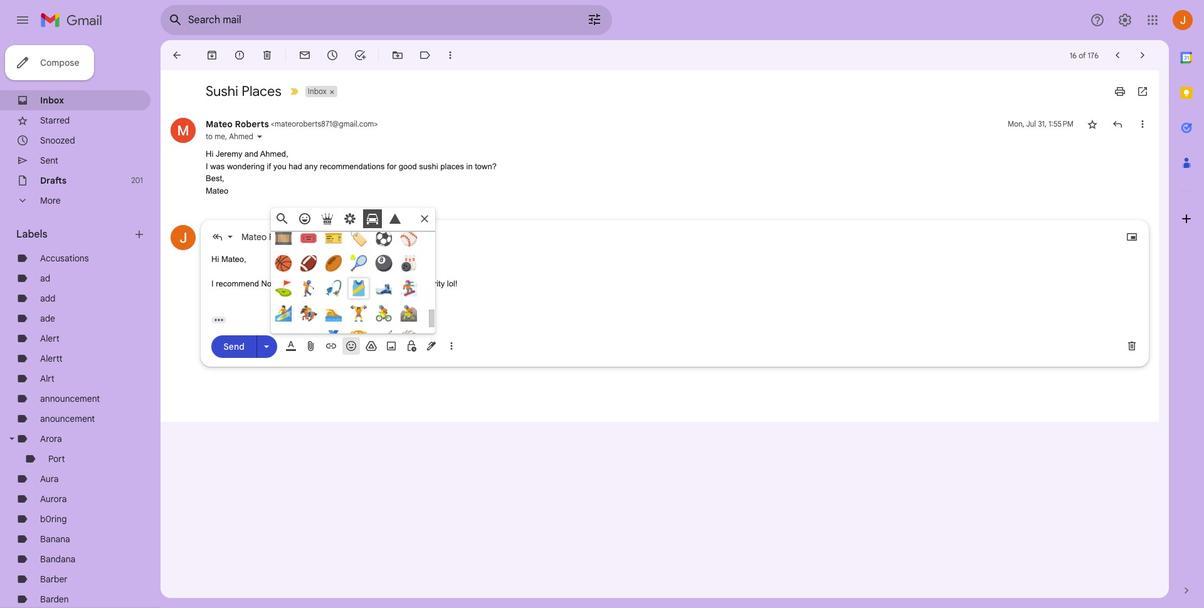 Task type: locate. For each thing, give the bounding box(es) containing it.
places
[[441, 162, 464, 171]]

insert signature image
[[425, 340, 438, 353]]

labels navigation
[[0, 40, 161, 609]]

accusations
[[40, 253, 89, 264]]

bandana
[[40, 554, 75, 565]]

1 vertical spatial in
[[283, 279, 289, 289]]

mateo left 🎞 image at the top left of page
[[242, 232, 267, 243]]

b0ring
[[40, 514, 67, 525]]

mateo roberts < mateoroberts871@gmail.com >
[[206, 119, 378, 130]]

starred
[[40, 115, 70, 126]]

i down hi mateo,
[[211, 279, 214, 289]]

None search field
[[161, 5, 612, 35]]

alrt
[[40, 373, 54, 385]]

roberts up show details image
[[235, 119, 269, 130]]

1 horizontal spatial ahmed
[[305, 232, 333, 243]]

0 vertical spatial ahmed
[[229, 132, 254, 141]]

i left was on the left of the page
[[206, 162, 208, 171]]

recommend nobu
[[216, 279, 281, 289]]

<
[[271, 119, 275, 129]]

🏷 image
[[350, 230, 368, 247]]

ahmed for roberts
[[305, 232, 333, 243]]

🏅 image
[[325, 330, 343, 348]]

alrt link
[[40, 373, 54, 385]]

16
[[1070, 51, 1078, 60]]

in left the malibu.
[[283, 279, 289, 289]]

mateo roberts cell
[[206, 119, 378, 130]]

1 vertical spatial ahmed
[[305, 232, 333, 243]]

arora link
[[40, 434, 62, 445]]

🎿 image
[[375, 280, 393, 297]]

insert files using drive image
[[365, 340, 378, 353]]

alert
[[40, 333, 59, 345]]

⚽ image
[[375, 230, 393, 247]]

201
[[131, 176, 143, 185]]

inbox inside inbox button
[[308, 87, 327, 96]]

0 horizontal spatial i
[[206, 162, 208, 171]]

, right 🎞 image at the top left of page
[[300, 232, 303, 243]]

more image
[[444, 49, 457, 61]]

mateo for mateo roberts , ahmed hamoud
[[242, 232, 267, 243]]

roberts
[[235, 119, 269, 130], [269, 232, 300, 243]]

labels image
[[419, 49, 432, 61]]

mon, jul 31, 1:55 pm cell
[[1008, 118, 1074, 131]]

1 vertical spatial mateo
[[206, 186, 229, 195]]

0 horizontal spatial inbox
[[40, 95, 64, 106]]

aura link
[[40, 474, 59, 485]]

tab list
[[1170, 40, 1205, 564]]

insert photo image
[[385, 340, 398, 353]]

ad link
[[40, 273, 50, 284]]

ad
[[40, 273, 50, 284]]

hi up was on the left of the page
[[206, 149, 214, 159]]

1 vertical spatial ,
[[300, 232, 303, 243]]

1 horizontal spatial ,
[[300, 232, 303, 243]]

jeremy
[[216, 149, 243, 159]]

1 vertical spatial hi
[[211, 255, 219, 264]]

2 vertical spatial mateo
[[242, 232, 267, 243]]

ahmed
[[229, 132, 254, 141], [305, 232, 333, 243]]

delete image
[[261, 49, 274, 61]]

snooze image
[[326, 49, 339, 61]]

main menu image
[[15, 13, 30, 28]]

mateo
[[206, 119, 233, 130], [206, 186, 229, 195], [242, 232, 267, 243]]

recommendations
[[320, 162, 385, 171]]

, right "to"
[[225, 132, 227, 141]]

inbox inside "labels" navigation
[[40, 95, 64, 106]]

snoozed link
[[40, 135, 75, 146]]

add link
[[40, 293, 55, 304]]

mateo roberts , ahmed hamoud
[[242, 232, 369, 243]]

not starred image
[[1087, 118, 1099, 131]]

roberts for ,
[[269, 232, 300, 243]]

1 horizontal spatial i
[[211, 279, 214, 289]]

places
[[242, 83, 282, 100]]

,
[[225, 132, 227, 141], [300, 232, 303, 243]]

0 vertical spatial in
[[467, 162, 473, 171]]

to me , ahmed
[[206, 132, 254, 141]]

in left town?
[[467, 162, 473, 171]]

discard draft ‪(⌘⇧d)‬ image
[[1126, 340, 1139, 353]]

inbox
[[308, 87, 327, 96], [40, 95, 64, 106]]

inbox up mateoroberts871@gmail.com at top
[[308, 87, 327, 96]]

advanced search options image
[[582, 7, 607, 32]]

a
[[408, 279, 412, 289]]

0 vertical spatial roberts
[[235, 119, 269, 130]]

ahmed up 🏈 image
[[305, 232, 333, 243]]

alertt link
[[40, 353, 63, 365]]

hi inside hi jeremy and ahmed, i was wondering if you had any recommendations for good sushi places in town? best, mateo
[[206, 149, 214, 159]]

0 vertical spatial hi
[[206, 149, 214, 159]]

ahmed left show details image
[[229, 132, 254, 141]]

🎞 image
[[275, 230, 292, 247]]

malibu.
[[292, 279, 318, 289]]

1 horizontal spatial in
[[467, 162, 473, 171]]

accusations link
[[40, 253, 89, 264]]

, for me
[[225, 132, 227, 141]]

🏐 image
[[400, 330, 418, 348]]

1 vertical spatial roberts
[[269, 232, 300, 243]]

⛳ image
[[275, 280, 292, 297]]

port link
[[48, 454, 65, 465]]

town?
[[475, 162, 497, 171]]

aurora
[[40, 494, 67, 505]]

mateoroberts871@gmail.com
[[275, 119, 374, 129]]

0 horizontal spatial ahmed
[[229, 132, 254, 141]]

inbox button
[[306, 86, 328, 97]]

sushi places
[[206, 83, 282, 100]]

0 vertical spatial i
[[206, 162, 208, 171]]

🎫 image
[[325, 230, 343, 247]]

🏊 image
[[325, 305, 343, 323]]

inbox for the inbox link
[[40, 95, 64, 106]]

roberts up 🏀 icon
[[269, 232, 300, 243]]

ahmed,
[[260, 149, 288, 159]]

for
[[387, 162, 397, 171]]

hi
[[206, 149, 214, 159], [211, 255, 219, 264]]

hi mateo,
[[211, 255, 246, 264]]

🏌 image
[[300, 280, 318, 297]]

show details image
[[256, 133, 264, 141]]

insert emoji ‪(⌘⇧2)‬ image
[[345, 340, 358, 353]]

mateo down best,
[[206, 186, 229, 195]]

1 vertical spatial i
[[211, 279, 214, 289]]

archive image
[[206, 49, 218, 61]]

0 horizontal spatial in
[[283, 279, 289, 289]]

i
[[206, 162, 208, 171], [211, 279, 214, 289]]

toggle confidential mode image
[[405, 340, 418, 353]]

hi inside message body text box
[[211, 255, 219, 264]]

⚾ image
[[400, 230, 418, 247]]

mateo up the me
[[206, 119, 233, 130]]

send
[[224, 341, 245, 352]]

wondering
[[227, 162, 265, 171]]

in
[[467, 162, 473, 171], [283, 279, 289, 289]]

mon, jul 31, 1:55 pm
[[1008, 119, 1074, 129]]

roberts for <
[[235, 119, 269, 130]]

labels heading
[[16, 228, 133, 241]]

🏈 image
[[300, 255, 318, 272]]

hi left mateo,
[[211, 255, 219, 264]]

31,
[[1039, 119, 1047, 129]]

mon,
[[1008, 119, 1025, 129]]

Search mail text field
[[188, 14, 552, 26]]

snoozed
[[40, 135, 75, 146]]

0 horizontal spatial ,
[[225, 132, 227, 141]]

insert link ‪(⌘k)‬ image
[[325, 340, 338, 353]]

attach files image
[[305, 340, 318, 353]]

0 vertical spatial mateo
[[206, 119, 233, 130]]

announcement
[[40, 393, 100, 405]]

, for roberts
[[300, 232, 303, 243]]

compose button
[[5, 45, 94, 80]]

1 horizontal spatial inbox
[[308, 87, 327, 96]]

starred link
[[40, 115, 70, 126]]

port
[[48, 454, 65, 465]]

show trimmed content image
[[211, 317, 227, 324]]

in inside hi jeremy and ahmed, i was wondering if you had any recommendations for good sushi places in town? best, mateo
[[467, 162, 473, 171]]

inbox up starred link
[[40, 95, 64, 106]]

0 vertical spatial ,
[[225, 132, 227, 141]]

aura
[[40, 474, 59, 485]]



Task type: describe. For each thing, give the bounding box(es) containing it.
sent link
[[40, 155, 58, 166]]

might
[[336, 279, 356, 289]]

back to inbox image
[[171, 49, 183, 61]]

🚵 image
[[400, 305, 418, 323]]

barber link
[[40, 574, 68, 585]]

send button
[[211, 335, 257, 358]]

i inside message body text box
[[211, 279, 214, 289]]

alertt
[[40, 353, 63, 365]]

even
[[358, 279, 376, 289]]

🎣 image
[[325, 280, 343, 297]]

hamoud
[[335, 232, 369, 243]]

🏄 image
[[275, 305, 292, 323]]

any
[[305, 162, 318, 171]]

labels
[[16, 228, 47, 241]]

🚴 image
[[375, 305, 393, 323]]

alert link
[[40, 333, 59, 345]]

🎾 image
[[350, 255, 368, 272]]

barden link
[[40, 594, 69, 606]]

mark as unread image
[[299, 49, 311, 61]]

newer image
[[1112, 49, 1125, 61]]

celebrity lol!
[[415, 279, 458, 289]]

settings image
[[1118, 13, 1133, 28]]

gmail image
[[40, 8, 109, 33]]

more button
[[0, 191, 151, 211]]

type of response image
[[211, 231, 224, 243]]

🎳 image
[[400, 255, 418, 272]]

to
[[206, 132, 213, 141]]

mateo,
[[221, 255, 246, 264]]

best,
[[206, 174, 224, 183]]

good
[[399, 162, 417, 171]]

🏇 image
[[300, 305, 318, 323]]

mateo inside hi jeremy and ahmed, i was wondering if you had any recommendations for good sushi places in town? best, mateo
[[206, 186, 229, 195]]

>
[[374, 119, 378, 129]]

16 of 176
[[1070, 51, 1099, 60]]

ahmed for me
[[229, 132, 254, 141]]

🎟 image
[[300, 230, 318, 247]]

barden
[[40, 594, 69, 606]]

mateo for mateo roberts < mateoroberts871@gmail.com >
[[206, 119, 233, 130]]

b0ring link
[[40, 514, 67, 525]]

anouncement
[[40, 414, 95, 425]]

hi jeremy and ahmed, i was wondering if you had any recommendations for good sushi places in town? best, mateo
[[206, 149, 497, 195]]

i inside hi jeremy and ahmed, i was wondering if you had any recommendations for good sushi places in town? best, mateo
[[206, 162, 208, 171]]

add
[[40, 293, 55, 304]]

more send options image
[[260, 340, 273, 353]]

hi for hi jeremy and ahmed, i was wondering if you had any recommendations for good sushi places in town? best, mateo
[[206, 149, 214, 159]]

hi for hi mateo,
[[211, 255, 219, 264]]

bandana link
[[40, 554, 75, 565]]

you
[[320, 279, 334, 289]]

🏆 image
[[350, 330, 368, 348]]

if
[[267, 162, 271, 171]]

was
[[210, 162, 225, 171]]

aurora link
[[40, 494, 67, 505]]

🎽 image
[[350, 280, 368, 297]]

anouncement link
[[40, 414, 95, 425]]

drafts
[[40, 175, 67, 186]]

banana link
[[40, 534, 70, 545]]

arora
[[40, 434, 62, 445]]

sushi
[[206, 83, 239, 100]]

ade link
[[40, 313, 55, 324]]

jul
[[1027, 119, 1037, 129]]

1:55 pm
[[1049, 119, 1074, 129]]

🎱 image
[[375, 255, 393, 272]]

sushi
[[419, 162, 438, 171]]

Not starred checkbox
[[1087, 118, 1099, 131]]

older image
[[1137, 49, 1150, 61]]

inbox for inbox button
[[308, 87, 327, 96]]

🏂 image
[[400, 280, 418, 297]]

run
[[378, 279, 390, 289]]

176
[[1088, 51, 1099, 60]]

i recommend nobu in malibu. you might even run into a celebrity lol!
[[211, 279, 460, 289]]

more options image
[[448, 340, 456, 353]]

into
[[392, 279, 406, 289]]

had
[[289, 162, 302, 171]]

more
[[40, 195, 61, 206]]

search mail image
[[164, 9, 187, 31]]

drafts link
[[40, 175, 67, 186]]

compose
[[40, 57, 79, 68]]

announcement link
[[40, 393, 100, 405]]

add to tasks image
[[354, 49, 366, 61]]

me
[[215, 132, 225, 141]]

🏍 image
[[300, 330, 318, 348]]

of
[[1079, 51, 1087, 60]]

inbox link
[[40, 95, 64, 106]]

Message Body text field
[[211, 254, 1139, 307]]

move to image
[[392, 49, 404, 61]]

report spam image
[[233, 49, 246, 61]]

🏏 image
[[375, 330, 393, 348]]

in inside message body text box
[[283, 279, 289, 289]]

banana
[[40, 534, 70, 545]]

🏋 image
[[350, 305, 368, 323]]

sent
[[40, 155, 58, 166]]

support image
[[1091, 13, 1106, 28]]

🏉 image
[[325, 255, 343, 272]]

🏎 image
[[275, 330, 292, 348]]

ade
[[40, 313, 55, 324]]

and
[[245, 149, 258, 159]]

you
[[273, 162, 287, 171]]

barber
[[40, 574, 68, 585]]

🏀 image
[[275, 255, 292, 272]]



Task type: vqa. For each thing, say whether or not it's contained in the screenshot.
'⚾' icon
yes



